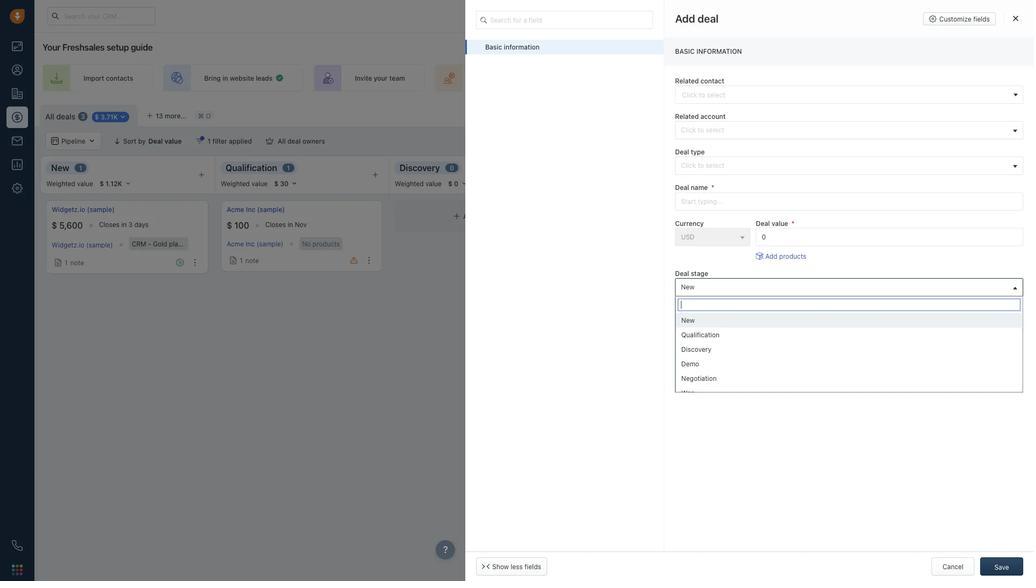 Task type: locate. For each thing, give the bounding box(es) containing it.
$ left the 100
[[227, 221, 232, 231]]

$ left 3,200
[[734, 221, 739, 231]]

1 horizontal spatial gold
[[831, 240, 845, 248]]

0 horizontal spatial 3
[[81, 113, 85, 120]]

acme inc (sample)
[[227, 206, 285, 214], [227, 240, 283, 248]]

related left the account on the top of the page
[[675, 113, 699, 120]]

* right value
[[791, 220, 795, 227]]

1 to from the top
[[698, 126, 704, 134]]

1 vertical spatial *
[[791, 220, 795, 227]]

2 widgetz.io (sample) from the top
[[52, 241, 113, 249]]

container_wx8msf4aqz5i3rn1 image
[[275, 74, 284, 82], [196, 137, 203, 145], [266, 137, 273, 145], [453, 213, 461, 220], [54, 259, 62, 267]]

widgetz.io (sample)
[[52, 206, 115, 214], [52, 241, 113, 249]]

all left deals
[[45, 112, 54, 121]]

1 horizontal spatial products
[[779, 253, 806, 260]]

3 $ from the left
[[734, 221, 739, 231]]

0 horizontal spatial fields
[[525, 563, 541, 571]]

acme inc (sample) down the 100
[[227, 240, 283, 248]]

click to select down 'related account'
[[681, 126, 724, 134]]

no
[[302, 240, 311, 248]]

(sample) inside techcave (sample) link
[[765, 206, 792, 214]]

information
[[504, 43, 540, 51], [696, 47, 742, 55]]

1 horizontal spatial basic
[[675, 47, 695, 55]]

note down the 100
[[245, 257, 259, 264]]

1 vertical spatial container_wx8msf4aqz5i3rn1 image
[[229, 257, 237, 264]]

1 horizontal spatial fields
[[973, 15, 990, 23]]

$ left 5,600 at top left
[[52, 221, 57, 231]]

0 vertical spatial click
[[681, 126, 696, 134]]

click to select button
[[675, 121, 1023, 140], [675, 157, 1023, 175]]

widgetz.io (sample) up 5,600 at top left
[[52, 206, 115, 214]]

click down deal type
[[681, 162, 696, 169]]

discovery left 0
[[400, 163, 440, 173]]

0 vertical spatial widgetz.io (sample) link
[[52, 205, 115, 214]]

1 acme inc (sample) link from the top
[[227, 205, 285, 214]]

widgetz.io (sample) link
[[52, 205, 115, 214], [52, 241, 113, 249]]

select up name
[[706, 162, 724, 169]]

click to select button up start typing... text box
[[675, 157, 1023, 175]]

qualification option
[[676, 328, 1023, 342]]

0 vertical spatial to
[[698, 126, 704, 134]]

basic up sequence
[[675, 47, 695, 55]]

deal left type
[[675, 148, 689, 156]]

widgetz.io (sample) link up 5,600 at top left
[[52, 205, 115, 214]]

all left the owners
[[278, 137, 286, 145]]

negotiation option
[[676, 371, 1023, 386]]

6
[[810, 221, 814, 229]]

crm - gold plan monthly (sample)
[[132, 240, 237, 248], [810, 240, 915, 248]]

acme up $ 100 in the top left of the page
[[227, 206, 244, 214]]

techcave (sample) up note button
[[734, 241, 791, 249]]

select for account
[[706, 126, 724, 134]]

3 for deals
[[81, 113, 85, 120]]

customize
[[939, 15, 971, 23]]

crm - gold plan monthly (sample) for $ 3,200
[[810, 240, 915, 248]]

1 vertical spatial widgetz.io (sample) link
[[52, 241, 113, 249]]

2 horizontal spatial closes
[[781, 221, 801, 229]]

new down all deals link at left top
[[51, 163, 69, 173]]

basic information down search icon
[[485, 43, 540, 51]]

1 $ from the left
[[52, 221, 57, 231]]

1 vertical spatial new
[[681, 283, 695, 291]]

closes right 5,600 at top left
[[99, 221, 119, 229]]

information up contact
[[696, 47, 742, 55]]

demo
[[681, 360, 699, 368]]

acme inc (sample) up the 100
[[227, 206, 285, 214]]

- down the closes in 3 days
[[148, 240, 151, 248]]

orlando
[[697, 319, 721, 327]]

0 vertical spatial techcave
[[734, 206, 763, 214]]

basic information up contact
[[675, 47, 742, 55]]

1 note down 5,600 at top left
[[65, 259, 84, 267]]

1 horizontal spatial *
[[791, 220, 795, 227]]

0 vertical spatial select
[[706, 126, 724, 134]]

1 note
[[240, 257, 259, 264], [65, 259, 84, 267]]

2 $ from the left
[[227, 221, 232, 231]]

1 vertical spatial click to select button
[[675, 157, 1023, 175]]

1 vertical spatial inc
[[246, 240, 255, 248]]

all for deal
[[278, 137, 286, 145]]

0 vertical spatial acme inc (sample)
[[227, 206, 285, 214]]

add for add deal
[[463, 213, 476, 220]]

in left 6
[[803, 221, 808, 229]]

list box
[[676, 313, 1023, 401]]

type
[[691, 148, 705, 156]]

note down 3,200
[[752, 259, 766, 267]]

new
[[51, 163, 69, 173], [681, 283, 695, 291], [681, 317, 695, 324]]

bring in website leads link
[[163, 65, 303, 92]]

techcave (sample) up deal value *
[[734, 206, 792, 214]]

basic down search icon
[[485, 43, 502, 51]]

deal name *
[[675, 184, 714, 192]]

Click to select search field
[[675, 86, 1023, 104]]

deal left value
[[756, 220, 770, 227]]

0 vertical spatial deal
[[287, 137, 301, 145]]

container_wx8msf4aqz5i3rn1 image inside the quotas and forecasting link
[[880, 137, 887, 145]]

deal type
[[675, 148, 705, 156]]

add deal dialog
[[465, 0, 1034, 582]]

closes left nov
[[265, 221, 286, 229]]

1 closes from the left
[[99, 221, 119, 229]]

discovery option
[[676, 342, 1023, 357]]

1 vertical spatial add
[[765, 253, 777, 260]]

$ for $ 3,200
[[734, 221, 739, 231]]

0 vertical spatial widgetz.io (sample)
[[52, 206, 115, 214]]

to down type
[[698, 162, 704, 169]]

1 crm from the left
[[132, 240, 146, 248]]

gary
[[681, 319, 695, 327]]

techcave (sample) link up deal value *
[[734, 205, 792, 214]]

1 vertical spatial acme inc (sample) link
[[227, 240, 283, 248]]

0 horizontal spatial plan
[[169, 240, 182, 248]]

deal for deal name *
[[675, 184, 689, 192]]

0 vertical spatial *
[[711, 184, 714, 192]]

qualification down applied
[[226, 163, 277, 173]]

1 vertical spatial qualification
[[681, 331, 719, 339]]

0 horizontal spatial $
[[52, 221, 57, 231]]

0 horizontal spatial products
[[313, 240, 340, 248]]

3 inside all deals 3
[[81, 113, 85, 120]]

1 - from the left
[[148, 240, 151, 248]]

0 horizontal spatial monthly
[[184, 240, 208, 248]]

0 horizontal spatial information
[[504, 43, 540, 51]]

(sample)
[[87, 206, 115, 214], [257, 206, 285, 214], [765, 206, 792, 214], [257, 240, 283, 248], [210, 240, 237, 248], [888, 240, 915, 248], [86, 241, 113, 249], [764, 241, 791, 249]]

select down the account on the top of the page
[[706, 126, 724, 134]]

1 horizontal spatial discovery
[[681, 346, 711, 353]]

1 filter applied button
[[189, 132, 259, 150]]

techcave (sample) link up note button
[[734, 241, 791, 249]]

related account
[[675, 113, 726, 120]]

0 horizontal spatial 1 note
[[65, 259, 84, 267]]

inc
[[246, 206, 255, 214], [246, 240, 255, 248]]

0 vertical spatial acme
[[227, 206, 244, 214]]

monthly for 3,200
[[862, 240, 886, 248]]

1 horizontal spatial 1 note
[[240, 257, 259, 264]]

discovery up demo
[[681, 346, 711, 353]]

2 widgetz.io from the top
[[52, 241, 84, 249]]

0 horizontal spatial *
[[711, 184, 714, 192]]

new down deal stage
[[681, 283, 695, 291]]

deals
[[56, 112, 75, 121]]

deal
[[287, 137, 301, 145], [477, 213, 491, 220]]

2 techcave (sample) from the top
[[734, 241, 791, 249]]

0 vertical spatial click to select
[[681, 126, 724, 134]]

new button
[[675, 278, 1023, 297]]

0 horizontal spatial all
[[45, 112, 54, 121]]

2 crm - gold plan monthly (sample) from the left
[[810, 240, 915, 248]]

all
[[45, 112, 54, 121], [278, 137, 286, 145]]

container_wx8msf4aqz5i3rn1 image left filter
[[196, 137, 203, 145]]

qualification down "gary orlando" in the bottom right of the page
[[681, 331, 719, 339]]

click to select down type
[[681, 162, 724, 169]]

basic
[[485, 43, 502, 51], [675, 47, 695, 55]]

1 vertical spatial products
[[779, 253, 806, 260]]

products inside "add deal" dialog
[[779, 253, 806, 260]]

1 horizontal spatial note
[[245, 257, 259, 264]]

deal inside all deal owners button
[[287, 137, 301, 145]]

note for $ 5,600
[[70, 259, 84, 267]]

1 horizontal spatial closes
[[265, 221, 286, 229]]

add inside dialog
[[765, 253, 777, 260]]

1 widgetz.io from the top
[[52, 206, 85, 214]]

deal for all
[[287, 137, 301, 145]]

send email image
[[927, 12, 935, 21]]

container_wx8msf4aqz5i3rn1 image
[[880, 137, 887, 145], [229, 257, 237, 264]]

Enter value number field
[[756, 228, 1023, 246]]

website
[[230, 74, 254, 82]]

0 horizontal spatial gold
[[153, 240, 167, 248]]

new down "sales"
[[681, 317, 695, 324]]

in for $ 5,600
[[121, 221, 127, 229]]

deal for add
[[477, 213, 491, 220]]

container_wx8msf4aqz5i3rn1 image for quotas and forecasting
[[880, 137, 887, 145]]

2 days from the left
[[816, 221, 830, 229]]

0 vertical spatial 3
[[81, 113, 85, 120]]

all inside button
[[278, 137, 286, 145]]

won
[[681, 390, 695, 397]]

container_wx8msf4aqz5i3rn1 image down $ 5,600
[[54, 259, 62, 267]]

0 horizontal spatial deal
[[287, 137, 301, 145]]

new option
[[676, 313, 1023, 328]]

0 horizontal spatial closes
[[99, 221, 119, 229]]

to for account
[[698, 126, 704, 134]]

products for no products
[[313, 240, 340, 248]]

widgetz.io up $ 5,600
[[52, 206, 85, 214]]

1 vertical spatial 3
[[128, 221, 133, 229]]

click to select button for deal type
[[675, 157, 1023, 175]]

1 horizontal spatial monthly
[[862, 240, 886, 248]]

widgetz.io (sample) down 5,600 at top left
[[52, 241, 113, 249]]

1 horizontal spatial qualification
[[681, 331, 719, 339]]

1 vertical spatial all
[[278, 137, 286, 145]]

fields
[[973, 15, 990, 23], [525, 563, 541, 571]]

$ for $ 100
[[227, 221, 232, 231]]

basic information
[[485, 43, 540, 51], [675, 47, 742, 55]]

1 select from the top
[[706, 126, 724, 134]]

1 vertical spatial deal
[[477, 213, 491, 220]]

0 vertical spatial add
[[463, 213, 476, 220]]

2 - from the left
[[826, 240, 829, 248]]

1 vertical spatial discovery
[[681, 346, 711, 353]]

1 monthly from the left
[[184, 240, 208, 248]]

save
[[994, 564, 1009, 571]]

techcave up $ 3,200
[[734, 206, 763, 214]]

crm down the closes in 3 days
[[132, 240, 146, 248]]

1 horizontal spatial add
[[765, 253, 777, 260]]

in left nov
[[288, 221, 293, 229]]

products down closes in 6 days
[[779, 253, 806, 260]]

note down 5,600 at top left
[[70, 259, 84, 267]]

1 vertical spatial fields
[[525, 563, 541, 571]]

0 horizontal spatial basic information
[[485, 43, 540, 51]]

1 horizontal spatial deal
[[477, 213, 491, 220]]

widgetz.io (sample) link down 5,600 at top left
[[52, 241, 113, 249]]

container_wx8msf4aqz5i3rn1 image right applied
[[266, 137, 273, 145]]

0 horizontal spatial add
[[463, 213, 476, 220]]

2 select from the top
[[706, 162, 724, 169]]

1 related from the top
[[675, 77, 699, 85]]

freshsales
[[62, 42, 105, 53]]

click down 'related account'
[[681, 126, 696, 134]]

widgetz.io down $ 5,600
[[52, 241, 84, 249]]

1 acme inc (sample) from the top
[[227, 206, 285, 214]]

invite your team link
[[314, 65, 424, 92]]

1 vertical spatial widgetz.io (sample)
[[52, 241, 113, 249]]

1 vertical spatial acme
[[227, 240, 244, 248]]

0 horizontal spatial container_wx8msf4aqz5i3rn1 image
[[229, 257, 237, 264]]

1 left filter
[[208, 137, 211, 145]]

1 vertical spatial click to select
[[681, 162, 724, 169]]

2 closes from the left
[[265, 221, 286, 229]]

click to select
[[681, 126, 724, 134], [681, 162, 724, 169]]

new inside option
[[681, 317, 695, 324]]

0 vertical spatial fields
[[973, 15, 990, 23]]

container_wx8msf4aqz5i3rn1 image inside 1 filter applied button
[[196, 137, 203, 145]]

0 horizontal spatial discovery
[[400, 163, 440, 173]]

show
[[492, 563, 509, 571]]

1 horizontal spatial -
[[826, 240, 829, 248]]

container_wx8msf4aqz5i3rn1 image right leads
[[275, 74, 284, 82]]

discovery
[[400, 163, 440, 173], [681, 346, 711, 353]]

crm down 6
[[810, 240, 824, 248]]

customize fields
[[939, 15, 990, 23]]

- down closes in 6 days
[[826, 240, 829, 248]]

1 plan from the left
[[169, 240, 182, 248]]

basic inside 'link'
[[485, 43, 502, 51]]

deal left name
[[675, 184, 689, 192]]

related left contact
[[675, 77, 699, 85]]

add deal
[[463, 213, 491, 220]]

2 horizontal spatial note
[[752, 259, 766, 267]]

closes in nov
[[265, 221, 307, 229]]

closes for 5,600
[[99, 221, 119, 229]]

0 vertical spatial related
[[675, 77, 699, 85]]

information down search for a field text field
[[504, 43, 540, 51]]

0 vertical spatial techcave (sample)
[[734, 206, 792, 214]]

acme inc (sample) link up the 100
[[227, 205, 285, 214]]

2 related from the top
[[675, 113, 699, 120]]

0 vertical spatial qualification
[[226, 163, 277, 173]]

inc up the 100
[[246, 206, 255, 214]]

container_wx8msf4aqz5i3rn1 image left quotas
[[880, 137, 887, 145]]

won option
[[676, 386, 1023, 401]]

0 vertical spatial container_wx8msf4aqz5i3rn1 image
[[880, 137, 887, 145]]

acme
[[227, 206, 244, 214], [227, 240, 244, 248]]

days for $ 5,600
[[134, 221, 149, 229]]

2 acme from the top
[[227, 240, 244, 248]]

1 horizontal spatial information
[[696, 47, 742, 55]]

all for deals
[[45, 112, 54, 121]]

0 vertical spatial click to select button
[[675, 121, 1023, 140]]

1 widgetz.io (sample) from the top
[[52, 206, 115, 214]]

2 crm from the left
[[810, 240, 824, 248]]

0 vertical spatial all
[[45, 112, 54, 121]]

1 crm - gold plan monthly (sample) from the left
[[132, 240, 237, 248]]

plan for 3,200
[[847, 240, 860, 248]]

acme inc (sample) link
[[227, 205, 285, 214], [227, 240, 283, 248]]

0 horizontal spatial note
[[70, 259, 84, 267]]

invite
[[355, 74, 372, 82]]

acme inc (sample) link down the 100
[[227, 240, 283, 248]]

invite your team
[[355, 74, 405, 82]]

closes
[[99, 221, 119, 229], [265, 221, 286, 229], [781, 221, 801, 229]]

quotas and forecasting link
[[880, 132, 975, 150]]

inc down the 100
[[246, 240, 255, 248]]

None search field
[[476, 11, 653, 29]]

1 horizontal spatial crm
[[810, 240, 824, 248]]

0 horizontal spatial crm - gold plan monthly (sample)
[[132, 240, 237, 248]]

deal for deal type
[[675, 148, 689, 156]]

0 horizontal spatial crm
[[132, 240, 146, 248]]

1 gold from the left
[[153, 240, 167, 248]]

1 horizontal spatial crm - gold plan monthly (sample)
[[810, 240, 915, 248]]

2 monthly from the left
[[862, 240, 886, 248]]

0 horizontal spatial -
[[148, 240, 151, 248]]

⌘ o
[[198, 112, 211, 120]]

1 horizontal spatial plan
[[847, 240, 860, 248]]

name
[[691, 184, 708, 192]]

0 vertical spatial widgetz.io
[[52, 206, 85, 214]]

techcave up note button
[[734, 241, 762, 249]]

0 horizontal spatial qualification
[[226, 163, 277, 173]]

gold for $ 3,200
[[831, 240, 845, 248]]

1 down all deal owners button
[[287, 164, 290, 172]]

customize fields button
[[923, 12, 996, 25]]

gold
[[153, 240, 167, 248], [831, 240, 845, 248]]

container_wx8msf4aqz5i3rn1 image inside bring in website leads link
[[275, 74, 284, 82]]

in right 5,600 at top left
[[121, 221, 127, 229]]

products right no
[[313, 240, 340, 248]]

click to select button down click to select search box
[[675, 121, 1023, 140]]

1 click to select from the top
[[681, 126, 724, 134]]

fields right less
[[525, 563, 541, 571]]

1 vertical spatial techcave
[[734, 241, 762, 249]]

13
[[156, 112, 163, 120]]

* for deal value *
[[791, 220, 795, 227]]

1 click from the top
[[681, 126, 696, 134]]

1 note down the 100
[[240, 257, 259, 264]]

container_wx8msf4aqz5i3rn1 image left "add deal"
[[453, 213, 461, 220]]

1 vertical spatial techcave (sample)
[[734, 241, 791, 249]]

0 horizontal spatial days
[[134, 221, 149, 229]]

1 days from the left
[[134, 221, 149, 229]]

discovery inside option
[[681, 346, 711, 353]]

techcave (sample) link
[[734, 205, 792, 214], [734, 241, 791, 249]]

2 to from the top
[[698, 162, 704, 169]]

2 gold from the left
[[831, 240, 845, 248]]

information inside 'link'
[[504, 43, 540, 51]]

acme down $ 100 in the top left of the page
[[227, 240, 244, 248]]

all deals link
[[45, 111, 75, 122]]

contacts
[[106, 74, 133, 82]]

0 horizontal spatial basic
[[485, 43, 502, 51]]

2 plan from the left
[[847, 240, 860, 248]]

container_wx8msf4aqz5i3rn1 image for 1
[[229, 257, 237, 264]]

3 closes from the left
[[781, 221, 801, 229]]

deal left stage
[[675, 270, 689, 277]]

all deal owners button
[[259, 132, 332, 150]]

$ 3,200
[[734, 221, 765, 231]]

2 click to select from the top
[[681, 162, 724, 169]]

related for related contact
[[675, 77, 699, 85]]

1 vertical spatial acme inc (sample)
[[227, 240, 283, 248]]

0 vertical spatial acme inc (sample) link
[[227, 205, 285, 214]]

2 click to select button from the top
[[675, 157, 1023, 175]]

1 vertical spatial techcave (sample) link
[[734, 241, 791, 249]]

closes left 6
[[781, 221, 801, 229]]

1 click to select button from the top
[[675, 121, 1023, 140]]

in right bring at the top
[[222, 74, 228, 82]]

note
[[245, 257, 259, 264], [70, 259, 84, 267], [752, 259, 766, 267]]

demo option
[[676, 357, 1023, 371]]

0 vertical spatial products
[[313, 240, 340, 248]]

2 vertical spatial new
[[681, 317, 695, 324]]

1
[[208, 137, 211, 145], [79, 164, 82, 172], [287, 164, 290, 172], [240, 257, 243, 264], [65, 259, 68, 267]]

1 horizontal spatial all
[[278, 137, 286, 145]]

to down 'related account'
[[698, 126, 704, 134]]

container_wx8msf4aqz5i3rn1 image down $ 100 in the top left of the page
[[229, 257, 237, 264]]

note inside button
[[752, 259, 766, 267]]

0 vertical spatial inc
[[246, 206, 255, 214]]

1 vertical spatial to
[[698, 162, 704, 169]]

None search field
[[678, 299, 1021, 311]]

* right name
[[711, 184, 714, 192]]

crm
[[132, 240, 146, 248], [810, 240, 824, 248]]

1 horizontal spatial 3
[[128, 221, 133, 229]]

days for $ 3,200
[[816, 221, 830, 229]]

1 inside button
[[208, 137, 211, 145]]

1 vertical spatial widgetz.io
[[52, 241, 84, 249]]

click for deal
[[681, 162, 696, 169]]

in for $ 100
[[288, 221, 293, 229]]

1 techcave from the top
[[734, 206, 763, 214]]

related
[[675, 77, 699, 85], [675, 113, 699, 120]]

2 horizontal spatial $
[[734, 221, 739, 231]]

2 click from the top
[[681, 162, 696, 169]]

1 horizontal spatial days
[[816, 221, 830, 229]]

fields right the what's new image
[[973, 15, 990, 23]]

Search field
[[976, 132, 1030, 150]]



Task type: vqa. For each thing, say whether or not it's contained in the screenshot.
the value for Demo
no



Task type: describe. For each thing, give the bounding box(es) containing it.
Start typing... text field
[[675, 192, 1023, 211]]

deal value *
[[756, 220, 795, 227]]

5,600
[[59, 221, 83, 231]]

sequence
[[665, 74, 696, 82]]

techcave inside techcave (sample) link
[[734, 206, 763, 214]]

gary orlando button
[[675, 314, 1023, 332]]

$ for $ 5,600
[[52, 221, 57, 231]]

sales
[[675, 305, 692, 313]]

add deal
[[675, 12, 719, 25]]

0 vertical spatial new
[[51, 163, 69, 173]]

closes in 3 days
[[99, 221, 149, 229]]

value
[[772, 220, 788, 227]]

qualification inside option
[[681, 331, 719, 339]]

0
[[450, 164, 454, 172]]

fields inside button
[[973, 15, 990, 23]]

- for $ 5,600
[[148, 240, 151, 248]]

closes for 3,200
[[781, 221, 801, 229]]

2 techcave (sample) link from the top
[[734, 241, 791, 249]]

show less fields
[[492, 563, 541, 571]]

⌘
[[198, 112, 204, 120]]

0 vertical spatial discovery
[[400, 163, 440, 173]]

fields inside button
[[525, 563, 541, 571]]

click for related
[[681, 126, 696, 134]]

1 widgetz.io (sample) link from the top
[[52, 205, 115, 214]]

stage
[[691, 270, 708, 277]]

sales
[[647, 74, 664, 82]]

click to select for account
[[681, 126, 724, 134]]

filter
[[213, 137, 227, 145]]

create sales sequence link
[[584, 65, 715, 92]]

gary orlando
[[681, 319, 721, 327]]

3 for in
[[128, 221, 133, 229]]

related contact
[[675, 77, 724, 85]]

1 down all deals 3
[[79, 164, 82, 172]]

container_wx8msf4aqz5i3rn1 image inside all deal owners button
[[266, 137, 273, 145]]

2 widgetz.io (sample) link from the top
[[52, 241, 113, 249]]

* for deal name *
[[711, 184, 714, 192]]

contact
[[701, 77, 724, 85]]

1 down the 100
[[240, 257, 243, 264]]

add products link
[[756, 252, 806, 261]]

import
[[83, 74, 104, 82]]

crm - gold plan monthly (sample) for $ 5,600
[[132, 240, 237, 248]]

account
[[701, 113, 726, 120]]

usd button
[[675, 228, 751, 246]]

list box containing new
[[676, 313, 1023, 401]]

and
[[914, 137, 925, 145]]

cancel
[[943, 563, 963, 571]]

13 more...
[[156, 112, 187, 120]]

$ 100
[[227, 221, 249, 231]]

all deals 3
[[45, 112, 85, 121]]

all deal owners
[[278, 137, 325, 145]]

3,200
[[741, 221, 765, 231]]

crm for $ 3,200
[[810, 240, 824, 248]]

1 techcave (sample) link from the top
[[734, 205, 792, 214]]

owner
[[694, 305, 713, 313]]

13 more... button
[[141, 108, 193, 123]]

import contacts link
[[43, 65, 152, 92]]

2 inc from the top
[[246, 240, 255, 248]]

import contacts
[[83, 74, 133, 82]]

add products
[[765, 253, 806, 260]]

Search your CRM... text field
[[47, 7, 155, 25]]

in for $ 3,200
[[803, 221, 808, 229]]

currency
[[675, 220, 704, 227]]

owners
[[302, 137, 325, 145]]

select for type
[[706, 162, 724, 169]]

o
[[206, 112, 211, 120]]

bring
[[204, 74, 221, 82]]

2 techcave from the top
[[734, 241, 762, 249]]

your
[[43, 42, 60, 53]]

1 acme from the top
[[227, 206, 244, 214]]

1 filter applied
[[208, 137, 252, 145]]

deal
[[698, 12, 719, 25]]

more...
[[165, 112, 187, 120]]

deal stage
[[675, 270, 708, 277]]

negotiation
[[681, 375, 716, 383]]

your
[[374, 74, 388, 82]]

crm for $ 5,600
[[132, 240, 146, 248]]

new inside dropdown button
[[681, 283, 695, 291]]

deal for deal stage
[[675, 270, 689, 277]]

bring in website leads
[[204, 74, 272, 82]]

2 acme inc (sample) from the top
[[227, 240, 283, 248]]

products for add products
[[779, 253, 806, 260]]

add for add products
[[765, 253, 777, 260]]

to for type
[[698, 162, 704, 169]]

what's new image
[[956, 13, 963, 20]]

nov
[[295, 221, 307, 229]]

basic information inside 'link'
[[485, 43, 540, 51]]

related for related account
[[675, 113, 699, 120]]

freshworks switcher image
[[12, 565, 23, 576]]

quotas and forecasting
[[890, 137, 964, 145]]

- for $ 3,200
[[826, 240, 829, 248]]

cancel button
[[932, 558, 975, 576]]

1 horizontal spatial basic information
[[675, 47, 742, 55]]

team
[[389, 74, 405, 82]]

monthly for 5,600
[[184, 240, 208, 248]]

save button
[[980, 558, 1023, 576]]

setup
[[107, 42, 129, 53]]

leads
[[256, 74, 272, 82]]

closes in 6 days
[[781, 221, 830, 229]]

plan for 5,600
[[169, 240, 182, 248]]

add
[[675, 12, 695, 25]]

1 note for $ 100
[[240, 257, 259, 264]]

click to select for type
[[681, 162, 724, 169]]

deal for deal value *
[[756, 220, 770, 227]]

note button
[[734, 255, 768, 270]]

no products
[[302, 240, 340, 248]]

forecasting
[[927, 137, 964, 145]]

click to select button for related account
[[675, 121, 1023, 140]]

1 note for $ 5,600
[[65, 259, 84, 267]]

applied
[[229, 137, 252, 145]]

Search for a field text field
[[476, 11, 653, 29]]

close image
[[1013, 15, 1018, 21]]

2 acme inc (sample) link from the top
[[227, 240, 283, 248]]

phone element
[[6, 535, 28, 557]]

gold for $ 5,600
[[153, 240, 167, 248]]

show less fields button
[[476, 558, 547, 576]]

none search field inside "add deal" dialog
[[476, 11, 653, 29]]

less
[[511, 563, 523, 571]]

guide
[[131, 42, 153, 53]]

100
[[234, 221, 249, 231]]

sales owner
[[675, 305, 713, 313]]

search image
[[480, 15, 491, 25]]

1 down $ 5,600
[[65, 259, 68, 267]]

phone image
[[12, 541, 23, 551]]

$ 5,600
[[52, 221, 83, 231]]

closes for 100
[[265, 221, 286, 229]]

note for $ 100
[[245, 257, 259, 264]]

quotas
[[890, 137, 912, 145]]

usd
[[681, 233, 695, 241]]

your freshsales setup guide
[[43, 42, 153, 53]]

create sales sequence
[[625, 74, 696, 82]]

1 inc from the top
[[246, 206, 255, 214]]

create
[[625, 74, 646, 82]]

1 techcave (sample) from the top
[[734, 206, 792, 214]]

basic information link
[[465, 40, 664, 54]]



